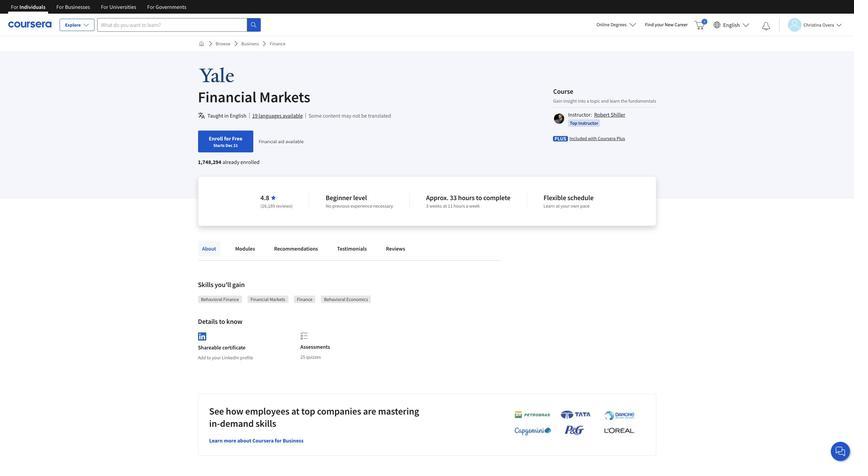 Task type: vqa. For each thing, say whether or not it's contained in the screenshot.
Find
yes



Task type: describe. For each thing, give the bounding box(es) containing it.
mastering
[[378, 405, 419, 417]]

details to know
[[198, 317, 243, 326]]

25
[[300, 354, 305, 360]]

plus
[[617, 135, 625, 141]]

recommendations link
[[270, 241, 322, 256]]

not
[[353, 112, 360, 119]]

your inside flexible schedule learn at your own pace
[[561, 203, 570, 209]]

in-
[[209, 417, 220, 430]]

included with coursera plus
[[570, 135, 625, 141]]

shareable certificate
[[198, 344, 246, 351]]

21
[[233, 143, 238, 148]]

are
[[363, 405, 376, 417]]

employees
[[245, 405, 290, 417]]

you'll
[[215, 280, 231, 289]]

instructor:
[[568, 111, 592, 118]]

some
[[309, 112, 322, 119]]

browse link
[[213, 38, 233, 50]]

course
[[553, 87, 574, 95]]

add to your linkedin profile
[[198, 355, 253, 361]]

3
[[426, 203, 429, 209]]

behavioral for behavioral economics
[[324, 296, 346, 303]]

for for governments
[[147, 3, 155, 10]]

taught
[[208, 112, 223, 119]]

see
[[209, 405, 224, 417]]

1 vertical spatial financial
[[259, 138, 277, 145]]

english button
[[711, 14, 752, 36]]

coursera image
[[8, 19, 52, 30]]

learn inside flexible schedule learn at your own pace
[[544, 203, 555, 209]]

universities
[[109, 3, 136, 10]]

behavioral for behavioral finance
[[201, 296, 222, 303]]

for inside enroll for free starts dec 21
[[224, 135, 231, 142]]

languages
[[259, 112, 282, 119]]

1 horizontal spatial for
[[275, 437, 282, 444]]

certificate
[[222, 344, 246, 351]]

0 vertical spatial coursera
[[598, 135, 616, 141]]

to inside approx. 33 hours to complete 3 weeks at 11 hours a week
[[476, 193, 482, 202]]

included
[[570, 135, 587, 141]]

beginner
[[326, 193, 352, 202]]

governments
[[156, 3, 186, 10]]

1 vertical spatial hours
[[454, 203, 465, 209]]

demand
[[220, 417, 254, 430]]

the
[[621, 98, 628, 104]]

25 quizzes
[[300, 354, 321, 360]]

1 horizontal spatial finance
[[270, 41, 286, 47]]

2 vertical spatial financial
[[251, 296, 269, 303]]

2 horizontal spatial finance
[[297, 296, 313, 303]]

english inside button
[[724, 21, 740, 28]]

a inside approx. 33 hours to complete 3 weeks at 11 hours a week
[[466, 203, 468, 209]]

yale university image
[[198, 68, 262, 83]]

insight
[[563, 98, 577, 104]]

at for flexible schedule learn at your own pace
[[556, 203, 560, 209]]

approx.
[[426, 193, 449, 202]]

0 horizontal spatial finance
[[223, 296, 239, 303]]

previous
[[332, 203, 350, 209]]

(26,189
[[261, 203, 275, 209]]

weeks
[[430, 203, 442, 209]]

shopping cart: 1 item image
[[695, 19, 708, 30]]

about
[[202, 245, 216, 252]]

complete
[[484, 193, 511, 202]]

coursera plus image
[[553, 136, 568, 141]]

already
[[223, 159, 239, 165]]

chat with us image
[[835, 446, 846, 457]]

christina
[[804, 22, 822, 28]]

What do you want to learn? text field
[[97, 18, 247, 32]]

skills you'll gain
[[198, 280, 245, 289]]

0 horizontal spatial business
[[241, 41, 259, 47]]

course gain insight into a topic and learn the fundamentals
[[553, 87, 656, 104]]

1,748,294
[[198, 159, 221, 165]]

instructor
[[579, 120, 599, 126]]

flexible
[[544, 193, 566, 202]]

in
[[224, 112, 229, 119]]

find your new career
[[645, 21, 688, 28]]

enroll
[[209, 135, 223, 142]]

to for your
[[207, 355, 211, 361]]

financial aid available
[[259, 138, 304, 145]]

testimonials
[[337, 245, 367, 252]]

gain
[[232, 280, 245, 289]]

new
[[665, 21, 674, 28]]

content
[[323, 112, 341, 119]]

may
[[342, 112, 351, 119]]

be
[[361, 112, 367, 119]]

week
[[469, 203, 480, 209]]

christina overa
[[804, 22, 834, 28]]

economics
[[346, 296, 368, 303]]

and
[[601, 98, 609, 104]]

robert shiller image
[[554, 113, 565, 124]]

available for financial aid available
[[286, 138, 304, 145]]

show notifications image
[[762, 22, 770, 30]]

with
[[588, 135, 597, 141]]

1 vertical spatial financial markets
[[251, 296, 285, 303]]

how
[[226, 405, 243, 417]]

about
[[237, 437, 251, 444]]

behavioral economics
[[324, 296, 368, 303]]

0 horizontal spatial learn
[[209, 437, 223, 444]]



Task type: locate. For each thing, give the bounding box(es) containing it.
robert shiller link
[[594, 111, 626, 118]]

to right add at the left of the page
[[207, 355, 211, 361]]

english right shopping cart: 1 item image
[[724, 21, 740, 28]]

your
[[655, 21, 664, 28], [561, 203, 570, 209], [212, 355, 221, 361]]

1 vertical spatial to
[[219, 317, 225, 326]]

2 vertical spatial to
[[207, 355, 211, 361]]

for universities
[[101, 3, 136, 10]]

free
[[232, 135, 242, 142]]

for for individuals
[[11, 3, 18, 10]]

recommendations
[[274, 245, 318, 252]]

companies
[[317, 405, 361, 417]]

aid
[[278, 138, 284, 145]]

for down skills
[[275, 437, 282, 444]]

2 vertical spatial your
[[212, 355, 221, 361]]

into
[[578, 98, 586, 104]]

english right in
[[230, 112, 246, 119]]

hours up week
[[458, 193, 475, 202]]

finance
[[270, 41, 286, 47], [223, 296, 239, 303], [297, 296, 313, 303]]

0 horizontal spatial coursera
[[253, 437, 274, 444]]

own
[[571, 203, 580, 209]]

for
[[11, 3, 18, 10], [56, 3, 64, 10], [101, 3, 108, 10], [147, 3, 155, 10]]

degrees
[[611, 21, 627, 28]]

1 horizontal spatial business
[[283, 437, 304, 444]]

dec
[[226, 143, 233, 148]]

hours right 11
[[454, 203, 465, 209]]

1 horizontal spatial behavioral
[[324, 296, 346, 303]]

0 vertical spatial learn
[[544, 203, 555, 209]]

1 vertical spatial markets
[[270, 296, 285, 303]]

at left 11
[[443, 203, 447, 209]]

learn more about coursera for business link
[[209, 437, 304, 444]]

0 horizontal spatial for
[[224, 135, 231, 142]]

3 for from the left
[[101, 3, 108, 10]]

for for universities
[[101, 3, 108, 10]]

gain
[[553, 98, 563, 104]]

0 vertical spatial available
[[283, 112, 303, 119]]

fundamentals
[[629, 98, 656, 104]]

for governments
[[147, 3, 186, 10]]

home image
[[199, 41, 204, 46]]

1 horizontal spatial english
[[724, 21, 740, 28]]

at inside flexible schedule learn at your own pace
[[556, 203, 560, 209]]

schedule
[[568, 193, 594, 202]]

top
[[570, 120, 578, 126]]

markets
[[259, 88, 310, 106], [270, 296, 285, 303]]

coursera enterprise logos image
[[504, 410, 641, 440]]

individuals
[[19, 3, 45, 10]]

skills
[[256, 417, 276, 430]]

1 vertical spatial learn
[[209, 437, 223, 444]]

learn left more
[[209, 437, 223, 444]]

topic
[[590, 98, 600, 104]]

available left some
[[283, 112, 303, 119]]

1 vertical spatial coursera
[[253, 437, 274, 444]]

included with coursera plus link
[[570, 135, 625, 142]]

behavioral left economics
[[324, 296, 346, 303]]

for individuals
[[11, 3, 45, 10]]

0 horizontal spatial a
[[466, 203, 468, 209]]

linkedin
[[222, 355, 239, 361]]

1 vertical spatial a
[[466, 203, 468, 209]]

0 vertical spatial a
[[587, 98, 589, 104]]

19
[[252, 112, 258, 119]]

behavioral
[[201, 296, 222, 303], [324, 296, 346, 303]]

some content may not be translated
[[309, 112, 391, 119]]

available right aid
[[286, 138, 304, 145]]

for left the governments
[[147, 3, 155, 10]]

1 for from the left
[[11, 3, 18, 10]]

behavioral finance
[[201, 296, 239, 303]]

0 horizontal spatial to
[[207, 355, 211, 361]]

to up week
[[476, 193, 482, 202]]

business
[[241, 41, 259, 47], [283, 437, 304, 444]]

1 vertical spatial your
[[561, 203, 570, 209]]

0 vertical spatial business
[[241, 41, 259, 47]]

financial aid available button
[[259, 138, 304, 145]]

find your new career link
[[642, 20, 691, 29]]

1 horizontal spatial at
[[443, 203, 447, 209]]

add
[[198, 355, 206, 361]]

to left 'know' at the bottom left
[[219, 317, 225, 326]]

for left businesses
[[56, 3, 64, 10]]

taught in english
[[208, 112, 246, 119]]

instructor: robert shiller top instructor
[[568, 111, 626, 126]]

1 vertical spatial english
[[230, 112, 246, 119]]

at inside approx. 33 hours to complete 3 weeks at 11 hours a week
[[443, 203, 447, 209]]

0 horizontal spatial english
[[230, 112, 246, 119]]

assessments
[[300, 343, 330, 350]]

a right into
[[587, 98, 589, 104]]

finance link
[[267, 38, 288, 50]]

skills
[[198, 280, 213, 289]]

4 for from the left
[[147, 3, 155, 10]]

coursera
[[598, 135, 616, 141], [253, 437, 274, 444]]

0 vertical spatial hours
[[458, 193, 475, 202]]

for up dec
[[224, 135, 231, 142]]

translated
[[368, 112, 391, 119]]

1 horizontal spatial a
[[587, 98, 589, 104]]

available for 19 languages available
[[283, 112, 303, 119]]

1 behavioral from the left
[[201, 296, 222, 303]]

for left individuals
[[11, 3, 18, 10]]

see how employees at top companies are mastering in-demand skills
[[209, 405, 419, 430]]

at left the top
[[291, 405, 300, 417]]

learn down flexible
[[544, 203, 555, 209]]

modules link
[[231, 241, 259, 256]]

2 horizontal spatial at
[[556, 203, 560, 209]]

behavioral down the skills
[[201, 296, 222, 303]]

online degrees
[[597, 21, 627, 28]]

reviews
[[386, 245, 405, 252]]

your right find
[[655, 21, 664, 28]]

details
[[198, 317, 218, 326]]

0 horizontal spatial behavioral
[[201, 296, 222, 303]]

online
[[597, 21, 610, 28]]

at down flexible
[[556, 203, 560, 209]]

approx. 33 hours to complete 3 weeks at 11 hours a week
[[426, 193, 511, 209]]

no
[[326, 203, 332, 209]]

financial
[[198, 88, 257, 106], [259, 138, 277, 145], [251, 296, 269, 303]]

(26,189 reviews)
[[261, 203, 293, 209]]

business down see how employees at top companies are mastering in-demand skills
[[283, 437, 304, 444]]

your down shareable certificate
[[212, 355, 221, 361]]

0 horizontal spatial at
[[291, 405, 300, 417]]

0 vertical spatial to
[[476, 193, 482, 202]]

coursera left 'plus'
[[598, 135, 616, 141]]

None search field
[[97, 18, 261, 32]]

more
[[224, 437, 236, 444]]

0 vertical spatial financial markets
[[198, 88, 310, 106]]

reviews)
[[276, 203, 293, 209]]

0 vertical spatial your
[[655, 21, 664, 28]]

experience
[[351, 203, 372, 209]]

19 languages available button
[[252, 112, 303, 120]]

learn
[[544, 203, 555, 209], [209, 437, 223, 444]]

career
[[675, 21, 688, 28]]

flexible schedule learn at your own pace
[[544, 193, 594, 209]]

2 behavioral from the left
[[324, 296, 346, 303]]

at for see how employees at top companies are mastering in-demand skills
[[291, 405, 300, 417]]

reviews link
[[382, 241, 409, 256]]

available inside button
[[283, 112, 303, 119]]

top
[[301, 405, 315, 417]]

0 vertical spatial for
[[224, 135, 231, 142]]

a inside course gain insight into a topic and learn the fundamentals
[[587, 98, 589, 104]]

1 horizontal spatial coursera
[[598, 135, 616, 141]]

testimonials link
[[333, 241, 371, 256]]

1 vertical spatial for
[[275, 437, 282, 444]]

1 vertical spatial business
[[283, 437, 304, 444]]

businesses
[[65, 3, 90, 10]]

2 for from the left
[[56, 3, 64, 10]]

enroll for free starts dec 21
[[209, 135, 242, 148]]

2 horizontal spatial to
[[476, 193, 482, 202]]

at inside see how employees at top companies are mastering in-demand skills
[[291, 405, 300, 417]]

business right browse
[[241, 41, 259, 47]]

to for know
[[219, 317, 225, 326]]

1 vertical spatial available
[[286, 138, 304, 145]]

1 horizontal spatial learn
[[544, 203, 555, 209]]

2 horizontal spatial your
[[655, 21, 664, 28]]

for for businesses
[[56, 3, 64, 10]]

a left week
[[466, 203, 468, 209]]

for businesses
[[56, 3, 90, 10]]

0 vertical spatial markets
[[259, 88, 310, 106]]

1 horizontal spatial to
[[219, 317, 225, 326]]

0 vertical spatial english
[[724, 21, 740, 28]]

coursera down skills
[[253, 437, 274, 444]]

modules
[[235, 245, 255, 252]]

starts
[[213, 143, 225, 148]]

banner navigation
[[5, 0, 192, 14]]

1 horizontal spatial your
[[561, 203, 570, 209]]

0 vertical spatial financial
[[198, 88, 257, 106]]

find
[[645, 21, 654, 28]]

robert
[[594, 111, 610, 118]]

for left the universities
[[101, 3, 108, 10]]

1,748,294 already enrolled
[[198, 159, 260, 165]]

0 horizontal spatial your
[[212, 355, 221, 361]]

your left own
[[561, 203, 570, 209]]

overa
[[823, 22, 834, 28]]

available
[[283, 112, 303, 119], [286, 138, 304, 145]]



